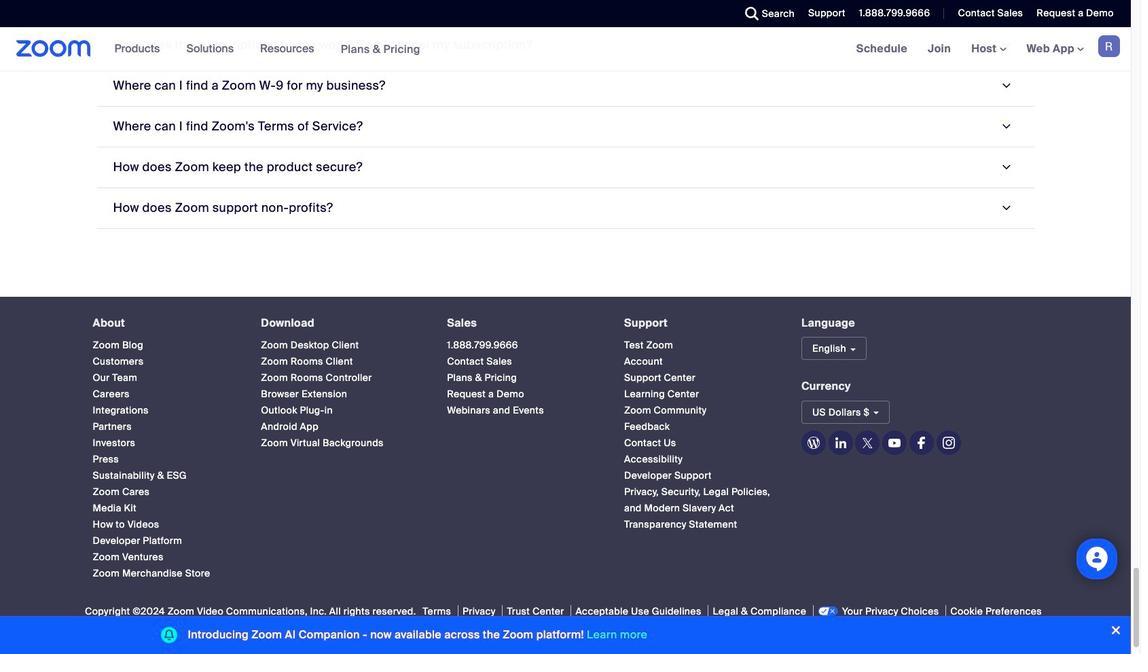 Task type: locate. For each thing, give the bounding box(es) containing it.
tab list
[[97, 0, 1035, 229]]

footer
[[0, 297, 1131, 654]]

right image
[[997, 80, 1016, 92]]

main content
[[0, 0, 1131, 297]]

2 heading from the left
[[261, 317, 423, 329]]

heading
[[93, 317, 237, 329], [261, 317, 423, 329], [447, 317, 600, 329], [625, 317, 777, 329]]

zoom logo image
[[16, 40, 91, 57]]

banner
[[0, 27, 1131, 71]]

4 heading from the left
[[625, 317, 777, 329]]



Task type: vqa. For each thing, say whether or not it's contained in the screenshot.
2nd 'heading' from left
yes



Task type: describe. For each thing, give the bounding box(es) containing it.
profile picture image
[[1099, 35, 1120, 57]]

product information navigation
[[104, 27, 431, 71]]

3 heading from the left
[[447, 317, 600, 329]]

1 heading from the left
[[93, 317, 237, 329]]

meetings navigation
[[846, 27, 1131, 71]]



